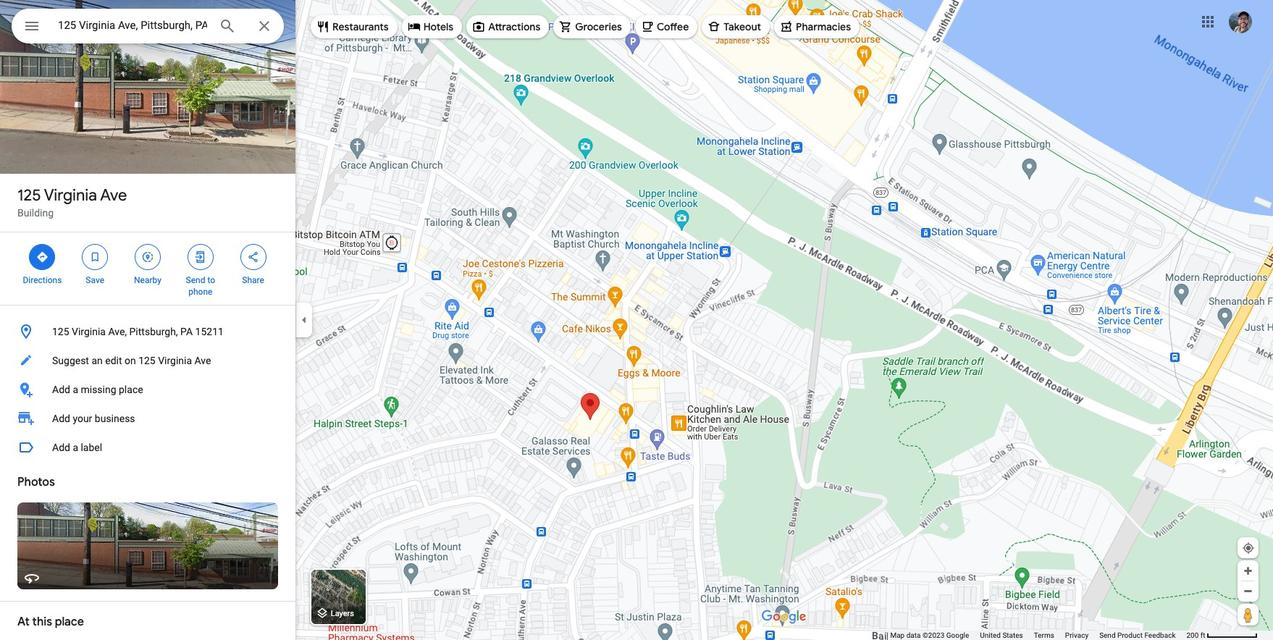 Task type: describe. For each thing, give the bounding box(es) containing it.
united states
[[981, 632, 1024, 640]]

privacy button
[[1066, 631, 1089, 641]]

add for add a label
[[52, 442, 70, 454]]

125 virginia ave, pittsburgh, pa 15211 button
[[0, 317, 296, 346]]

groceries
[[576, 20, 622, 33]]

send product feedback button
[[1100, 631, 1176, 641]]

place inside add a missing place button
[[119, 384, 143, 396]]

on
[[125, 355, 136, 367]]

add a label
[[52, 442, 102, 454]]

zoom out image
[[1243, 586, 1254, 597]]

add for add a missing place
[[52, 384, 70, 396]]

actions for 125 virginia ave region
[[0, 233, 296, 305]]

200 ft
[[1187, 632, 1206, 640]]

125 virginia ave, pittsburgh, pa 15211
[[52, 326, 224, 338]]

coffee
[[657, 20, 689, 33]]

to
[[208, 275, 215, 286]]

125 virginia ave building
[[17, 186, 127, 219]]

nearby
[[134, 275, 162, 286]]

groceries button
[[554, 9, 631, 44]]

restaurants button
[[311, 9, 398, 44]]

attractions button
[[467, 9, 549, 44]]

125 for ave
[[17, 186, 41, 206]]

suggest an edit on 125 virginia ave
[[52, 355, 211, 367]]

privacy
[[1066, 632, 1089, 640]]

save
[[86, 275, 104, 286]]

pharmacies
[[796, 20, 851, 33]]

product
[[1118, 632, 1143, 640]]

add a missing place
[[52, 384, 143, 396]]

 button
[[12, 9, 52, 46]]

label
[[81, 442, 102, 454]]

none field inside the 125 virginia ave, pittsburgh, pa 15211 field
[[58, 17, 207, 34]]

google account: cj baylor  
(christian.baylor@adept.ai) image
[[1230, 10, 1253, 33]]

show street view coverage image
[[1238, 604, 1259, 626]]

show your location image
[[1243, 542, 1256, 555]]

directions
[[23, 275, 62, 286]]

terms button
[[1035, 631, 1055, 641]]

a for missing
[[73, 384, 78, 396]]

states
[[1003, 632, 1024, 640]]

zoom in image
[[1243, 566, 1254, 577]]

footer inside google maps element
[[891, 631, 1187, 641]]

2 vertical spatial virginia
[[158, 355, 192, 367]]

at this place
[[17, 615, 84, 630]]

add your business link
[[0, 404, 296, 433]]

add a missing place button
[[0, 375, 296, 404]]

suggest an edit on 125 virginia ave button
[[0, 346, 296, 375]]

a for label
[[73, 442, 78, 454]]

an
[[92, 355, 103, 367]]

200 ft button
[[1187, 632, 1259, 640]]

takeout button
[[702, 9, 770, 44]]


[[194, 249, 207, 265]]

ave inside button
[[195, 355, 211, 367]]

share
[[242, 275, 264, 286]]

virginia for ave
[[44, 186, 97, 206]]



Task type: vqa. For each thing, say whether or not it's contained in the screenshot.
rightmost Los
no



Task type: locate. For each thing, give the bounding box(es) containing it.
a inside button
[[73, 384, 78, 396]]

2 vertical spatial 125
[[138, 355, 156, 367]]

add left label
[[52, 442, 70, 454]]

map data ©2023 google
[[891, 632, 970, 640]]

virginia
[[44, 186, 97, 206], [72, 326, 106, 338], [158, 355, 192, 367]]

send inside "button"
[[1100, 632, 1116, 640]]

add for add your business
[[52, 413, 70, 425]]

1 vertical spatial send
[[1100, 632, 1116, 640]]

a
[[73, 384, 78, 396], [73, 442, 78, 454]]

virginia for ave,
[[72, 326, 106, 338]]

hotels button
[[402, 9, 462, 44]]

ave,
[[108, 326, 127, 338]]

place right this
[[55, 615, 84, 630]]

building
[[17, 207, 54, 219]]

your
[[73, 413, 92, 425]]

1 horizontal spatial send
[[1100, 632, 1116, 640]]

125
[[17, 186, 41, 206], [52, 326, 69, 338], [138, 355, 156, 367]]

map
[[891, 632, 905, 640]]

send up 'phone' in the left of the page
[[186, 275, 205, 286]]

a inside button
[[73, 442, 78, 454]]

phone
[[189, 287, 213, 297]]


[[247, 249, 260, 265]]

200
[[1187, 632, 1199, 640]]

send left the product
[[1100, 632, 1116, 640]]

suggest
[[52, 355, 89, 367]]

1 vertical spatial a
[[73, 442, 78, 454]]

0 vertical spatial 125
[[17, 186, 41, 206]]

0 horizontal spatial ave
[[100, 186, 127, 206]]

pharmacies button
[[775, 9, 860, 44]]

business
[[95, 413, 135, 425]]

1 vertical spatial ave
[[195, 355, 211, 367]]

send for send to phone
[[186, 275, 205, 286]]

at
[[17, 615, 30, 630]]

0 horizontal spatial 125
[[17, 186, 41, 206]]

©2023
[[923, 632, 945, 640]]

ft
[[1201, 632, 1206, 640]]

125 for ave,
[[52, 326, 69, 338]]

add left your
[[52, 413, 70, 425]]

send to phone
[[186, 275, 215, 297]]

ave
[[100, 186, 127, 206], [195, 355, 211, 367]]

send product feedback
[[1100, 632, 1176, 640]]


[[23, 16, 41, 36]]

1 vertical spatial 125
[[52, 326, 69, 338]]

0 vertical spatial place
[[119, 384, 143, 396]]

125 inside suggest an edit on 125 virginia ave button
[[138, 355, 156, 367]]

add inside the add a label button
[[52, 442, 70, 454]]

1 vertical spatial virginia
[[72, 326, 106, 338]]

restaurants
[[333, 20, 389, 33]]

1 vertical spatial add
[[52, 413, 70, 425]]

virginia up building
[[44, 186, 97, 206]]

collapse side panel image
[[296, 312, 312, 328]]

add your business
[[52, 413, 135, 425]]

add a label button
[[0, 433, 296, 462]]

ave up the 
[[100, 186, 127, 206]]

1 horizontal spatial place
[[119, 384, 143, 396]]

send for send product feedback
[[1100, 632, 1116, 640]]

3 add from the top
[[52, 442, 70, 454]]

2 horizontal spatial 125
[[138, 355, 156, 367]]

 search field
[[12, 9, 284, 46]]

2 vertical spatial add
[[52, 442, 70, 454]]

0 vertical spatial add
[[52, 384, 70, 396]]

1 horizontal spatial 125
[[52, 326, 69, 338]]

pittsburgh,
[[129, 326, 178, 338]]

photos
[[17, 475, 55, 490]]

1 a from the top
[[73, 384, 78, 396]]

missing
[[81, 384, 116, 396]]

hotels
[[424, 20, 454, 33]]

add
[[52, 384, 70, 396], [52, 413, 70, 425], [52, 442, 70, 454]]

ave inside 125 virginia ave building
[[100, 186, 127, 206]]

add down suggest
[[52, 384, 70, 396]]

0 horizontal spatial place
[[55, 615, 84, 630]]

virginia inside 125 virginia ave building
[[44, 186, 97, 206]]

15211
[[195, 326, 224, 338]]

0 vertical spatial a
[[73, 384, 78, 396]]

2 a from the top
[[73, 442, 78, 454]]

place down suggest an edit on 125 virginia ave
[[119, 384, 143, 396]]

layers
[[331, 610, 354, 619]]

125 virginia ave main content
[[0, 0, 296, 641]]

takeout
[[724, 20, 762, 33]]

add inside add your business link
[[52, 413, 70, 425]]

coffee button
[[635, 9, 698, 44]]

virginia left ave,
[[72, 326, 106, 338]]

1 horizontal spatial ave
[[195, 355, 211, 367]]

0 vertical spatial ave
[[100, 186, 127, 206]]

125 inside 125 virginia ave building
[[17, 186, 41, 206]]

google
[[947, 632, 970, 640]]

0 vertical spatial virginia
[[44, 186, 97, 206]]

add inside add a missing place button
[[52, 384, 70, 396]]

None field
[[58, 17, 207, 34]]

125 up building
[[17, 186, 41, 206]]

send inside send to phone
[[186, 275, 205, 286]]

footer
[[891, 631, 1187, 641]]

virginia down pa
[[158, 355, 192, 367]]

united states button
[[981, 631, 1024, 641]]

1 vertical spatial place
[[55, 615, 84, 630]]

2 add from the top
[[52, 413, 70, 425]]

this
[[32, 615, 52, 630]]

google maps element
[[0, 0, 1274, 641]]


[[89, 249, 102, 265]]

data
[[907, 632, 921, 640]]

send
[[186, 275, 205, 286], [1100, 632, 1116, 640]]

125 Virginia Ave, Pittsburgh, PA 15211 field
[[12, 9, 284, 43]]

a left label
[[73, 442, 78, 454]]

125 up suggest
[[52, 326, 69, 338]]

125 right on
[[138, 355, 156, 367]]

0 vertical spatial send
[[186, 275, 205, 286]]


[[141, 249, 154, 265]]

ave down the 15211
[[195, 355, 211, 367]]

0 horizontal spatial send
[[186, 275, 205, 286]]

footer containing map data ©2023 google
[[891, 631, 1187, 641]]

feedback
[[1145, 632, 1176, 640]]

terms
[[1035, 632, 1055, 640]]

united
[[981, 632, 1001, 640]]

a left missing
[[73, 384, 78, 396]]

pa
[[180, 326, 193, 338]]


[[36, 249, 49, 265]]

1 add from the top
[[52, 384, 70, 396]]

place
[[119, 384, 143, 396], [55, 615, 84, 630]]

125 inside 125 virginia ave, pittsburgh, pa 15211 button
[[52, 326, 69, 338]]

edit
[[105, 355, 122, 367]]

attractions
[[489, 20, 541, 33]]



